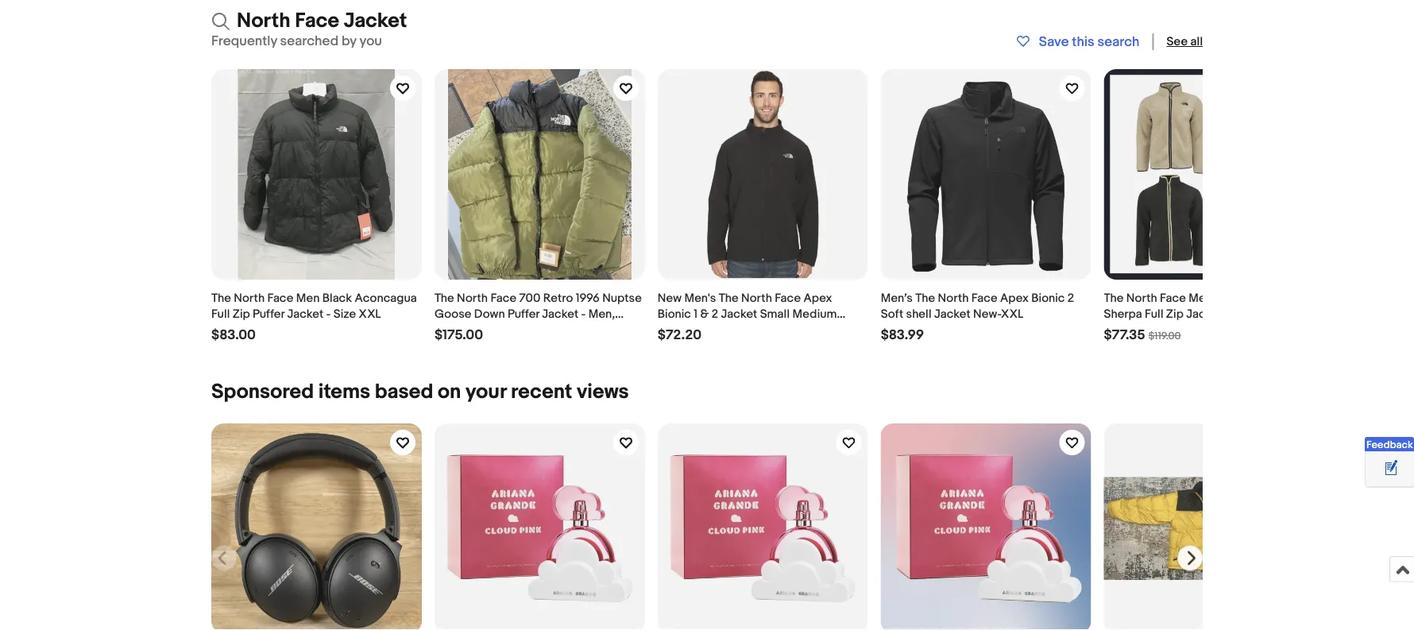 Task type: vqa. For each thing, say whether or not it's contained in the screenshot.
second Start from the right
no



Task type: locate. For each thing, give the bounding box(es) containing it.
$72.20 text field
[[658, 326, 702, 343]]

see all
[[1167, 34, 1203, 49]]

face inside the north face men's peak fleece sherpa full zip jacket ** new ** 🔴 e1076
[[1160, 291, 1187, 305]]

zip up $119.00 text box
[[1167, 307, 1184, 321]]

puffer up '$83.00' text field
[[253, 307, 285, 321]]

face up searched
[[295, 8, 339, 33]]

1 - from the left
[[326, 307, 331, 321]]

aconcagua
[[355, 291, 417, 305]]

the for 🔴
[[1104, 291, 1124, 305]]

2 zip from the left
[[1167, 307, 1184, 321]]

** down peak
[[1226, 307, 1234, 321]]

zip
[[233, 307, 250, 321], [1167, 307, 1184, 321]]

men,
[[589, 307, 615, 321]]

north
[[237, 8, 291, 33], [234, 291, 265, 305], [457, 291, 488, 305], [741, 291, 772, 305], [938, 291, 969, 305], [1127, 291, 1158, 305]]

1 horizontal spatial **
[[1266, 307, 1274, 321]]

$175.00 text field
[[435, 326, 483, 343]]

sponsored
[[211, 379, 314, 404]]

goose
[[435, 307, 472, 321]]

jacket inside "men's the north face apex bionic 2 soft shell jacket new-xxl $83.99"
[[935, 307, 971, 321]]

apex inside "men's the north face apex bionic 2 soft shell jacket new-xxl $83.99"
[[1001, 291, 1029, 305]]

🔴
[[1277, 307, 1288, 321]]

north up 'frequently'
[[237, 8, 291, 33]]

puffer
[[253, 307, 285, 321], [508, 307, 540, 321]]

apex
[[804, 291, 832, 305], [1001, 291, 1029, 305]]

north up down at the left of the page
[[457, 291, 488, 305]]

**
[[1226, 307, 1234, 321], [1266, 307, 1274, 321]]

2 men's from the left
[[1189, 291, 1221, 305]]

2
[[1068, 291, 1075, 305], [712, 307, 719, 321]]

$83.99 text field
[[881, 326, 924, 343]]

north up sherpa
[[1127, 291, 1158, 305]]

2 apex from the left
[[1001, 291, 1029, 305]]

bionic
[[1032, 291, 1065, 305], [658, 307, 691, 321]]

1 horizontal spatial 2
[[1068, 291, 1075, 305]]

1 puffer from the left
[[253, 307, 285, 321]]

1 horizontal spatial bionic
[[1032, 291, 1065, 305]]

bionic inside new men's the north face apex bionic 1 & 2 jacket small medium large xl 2xl
[[658, 307, 691, 321]]

north up small
[[741, 291, 772, 305]]

new
[[658, 291, 682, 305]]

the up goose at the left
[[435, 291, 454, 305]]

2xl
[[708, 322, 728, 337]]

0 horizontal spatial 2
[[712, 307, 719, 321]]

the up sherpa
[[1104, 291, 1124, 305]]

0 horizontal spatial men's
[[685, 291, 716, 305]]

zip inside the north face men's peak fleece sherpa full zip jacket ** new ** 🔴 e1076
[[1167, 307, 1184, 321]]

1 zip from the left
[[233, 307, 250, 321]]

puffer inside the north face 700 retro 1996 nuptse goose down puffer jacket - men, green/black
[[508, 307, 540, 321]]

0 horizontal spatial zip
[[233, 307, 250, 321]]

$72.20
[[658, 326, 702, 343]]

jacket up 2xl
[[721, 307, 758, 321]]

jacket down men
[[287, 307, 324, 321]]

men's inside the north face men's peak fleece sherpa full zip jacket ** new ** 🔴 e1076
[[1189, 291, 1221, 305]]

men's left peak
[[1189, 291, 1221, 305]]

2 inside new men's the north face apex bionic 1 & 2 jacket small medium large xl 2xl
[[712, 307, 719, 321]]

xxl
[[359, 307, 381, 321], [1001, 307, 1024, 321]]

face up $119.00 text box
[[1160, 291, 1187, 305]]

1 the from the left
[[211, 291, 231, 305]]

the inside new men's the north face apex bionic 1 & 2 jacket small medium large xl 2xl
[[719, 291, 739, 305]]

save
[[1039, 33, 1069, 50]]

2 ** from the left
[[1266, 307, 1274, 321]]

face up small
[[775, 291, 801, 305]]

the inside the north face 700 retro 1996 nuptse goose down puffer jacket - men, green/black
[[435, 291, 454, 305]]

the north face men black aconcagua full zip puffer jacket - size xxl $83.00
[[211, 291, 417, 343]]

the
[[211, 291, 231, 305], [435, 291, 454, 305], [719, 291, 739, 305], [916, 291, 936, 305], [1104, 291, 1124, 305]]

face inside the north face men black aconcagua full zip puffer jacket - size xxl $83.00
[[267, 291, 294, 305]]

searched
[[280, 33, 339, 50]]

the up $83.00
[[211, 291, 231, 305]]

e1076
[[1104, 322, 1134, 337]]

puffer down 700
[[508, 307, 540, 321]]

face inside new men's the north face apex bionic 1 & 2 jacket small medium large xl 2xl
[[775, 291, 801, 305]]

1
[[694, 307, 698, 321]]

items
[[319, 379, 370, 404]]

full up the $77.35 $119.00
[[1145, 307, 1164, 321]]

men's
[[685, 291, 716, 305], [1189, 291, 1221, 305]]

fleece
[[1256, 291, 1293, 305]]

apex inside new men's the north face apex bionic 1 & 2 jacket small medium large xl 2xl
[[804, 291, 832, 305]]

5 the from the left
[[1104, 291, 1124, 305]]

$77.35 $119.00
[[1104, 326, 1182, 343]]

jacket right shell
[[935, 307, 971, 321]]

face up new-
[[972, 291, 998, 305]]

1996
[[576, 291, 600, 305]]

shell
[[906, 307, 932, 321]]

face up down at the left of the page
[[491, 291, 517, 305]]

1 xxl from the left
[[359, 307, 381, 321]]

3 the from the left
[[719, 291, 739, 305]]

- left the size
[[326, 307, 331, 321]]

1 ** from the left
[[1226, 307, 1234, 321]]

1 horizontal spatial full
[[1145, 307, 1164, 321]]

face left men
[[267, 291, 294, 305]]

$77.35
[[1104, 326, 1146, 343]]

full inside the north face men black aconcagua full zip puffer jacket - size xxl $83.00
[[211, 307, 230, 321]]

1 horizontal spatial xxl
[[1001, 307, 1024, 321]]

new
[[1237, 307, 1263, 321]]

$119.00
[[1149, 330, 1182, 342]]

- down 1996
[[581, 307, 586, 321]]

men's up '&'
[[685, 291, 716, 305]]

previous price $119.00 text field
[[1149, 330, 1182, 342]]

the for green/black
[[435, 291, 454, 305]]

jacket down retro
[[542, 307, 579, 321]]

the up 2xl
[[719, 291, 739, 305]]

jacket
[[344, 8, 407, 33], [287, 307, 324, 321], [542, 307, 579, 321], [721, 307, 758, 321], [935, 307, 971, 321], [1187, 307, 1223, 321]]

this
[[1072, 33, 1095, 50]]

0 horizontal spatial **
[[1226, 307, 1234, 321]]

views
[[577, 379, 629, 404]]

jacket left new
[[1187, 307, 1223, 321]]

0 horizontal spatial -
[[326, 307, 331, 321]]

new men's the north face apex bionic 1 & 2 jacket small medium large xl 2xl
[[658, 291, 837, 337]]

north up '$83.00' text field
[[234, 291, 265, 305]]

0 horizontal spatial apex
[[804, 291, 832, 305]]

apex up medium
[[804, 291, 832, 305]]

full
[[211, 307, 230, 321], [1145, 307, 1164, 321]]

men's
[[881, 291, 913, 305]]

0 horizontal spatial puffer
[[253, 307, 285, 321]]

the inside "men's the north face apex bionic 2 soft shell jacket new-xxl $83.99"
[[916, 291, 936, 305]]

&
[[701, 307, 709, 321]]

north face jacket
[[237, 8, 407, 33]]

face
[[295, 8, 339, 33], [267, 291, 294, 305], [491, 291, 517, 305], [775, 291, 801, 305], [972, 291, 998, 305], [1160, 291, 1187, 305]]

2 - from the left
[[581, 307, 586, 321]]

the up shell
[[916, 291, 936, 305]]

frequently searched by you element
[[211, 33, 382, 50]]

-
[[326, 307, 331, 321], [581, 307, 586, 321]]

see
[[1167, 34, 1188, 49]]

0 horizontal spatial xxl
[[359, 307, 381, 321]]

1 vertical spatial bionic
[[658, 307, 691, 321]]

north inside the north face men black aconcagua full zip puffer jacket - size xxl $83.00
[[234, 291, 265, 305]]

1 full from the left
[[211, 307, 230, 321]]

1 horizontal spatial zip
[[1167, 307, 1184, 321]]

north inside "men's the north face apex bionic 2 soft shell jacket new-xxl $83.99"
[[938, 291, 969, 305]]

4 the from the left
[[916, 291, 936, 305]]

jacket inside the north face 700 retro 1996 nuptse goose down puffer jacket - men, green/black
[[542, 307, 579, 321]]

2 full from the left
[[1145, 307, 1164, 321]]

0 horizontal spatial full
[[211, 307, 230, 321]]

on
[[438, 379, 461, 404]]

men
[[296, 291, 320, 305]]

1 horizontal spatial puffer
[[508, 307, 540, 321]]

north right men's
[[938, 291, 969, 305]]

zip up '$83.00' text field
[[233, 307, 250, 321]]

1 men's from the left
[[685, 291, 716, 305]]

1 horizontal spatial men's
[[1189, 291, 1221, 305]]

1 vertical spatial 2
[[712, 307, 719, 321]]

** left the 🔴
[[1266, 307, 1274, 321]]

the north face 700 retro 1996 nuptse goose down puffer jacket - men, green/black
[[435, 291, 642, 337]]

0 vertical spatial 2
[[1068, 291, 1075, 305]]

apex up new-
[[1001, 291, 1029, 305]]

the inside the north face men black aconcagua full zip puffer jacket - size xxl $83.00
[[211, 291, 231, 305]]

jacket up you
[[344, 8, 407, 33]]

full up $83.00
[[211, 307, 230, 321]]

0 horizontal spatial bionic
[[658, 307, 691, 321]]

2 puffer from the left
[[508, 307, 540, 321]]

2 the from the left
[[435, 291, 454, 305]]

your
[[466, 379, 507, 404]]

xxl inside "men's the north face apex bionic 2 soft shell jacket new-xxl $83.99"
[[1001, 307, 1024, 321]]

0 vertical spatial bionic
[[1032, 291, 1065, 305]]

1 apex from the left
[[804, 291, 832, 305]]

1 horizontal spatial -
[[581, 307, 586, 321]]

the inside the north face men's peak fleece sherpa full zip jacket ** new ** 🔴 e1076
[[1104, 291, 1124, 305]]

medium
[[793, 307, 837, 321]]

small
[[760, 307, 790, 321]]

1 horizontal spatial apex
[[1001, 291, 1029, 305]]

2 xxl from the left
[[1001, 307, 1024, 321]]



Task type: describe. For each thing, give the bounding box(es) containing it.
$83.00
[[211, 326, 256, 343]]

down
[[474, 307, 505, 321]]

by
[[342, 33, 357, 50]]

the for $83.00
[[211, 291, 231, 305]]

large
[[658, 322, 688, 337]]

recent
[[511, 379, 573, 404]]

north inside new men's the north face apex bionic 1 & 2 jacket small medium large xl 2xl
[[741, 291, 772, 305]]

peak
[[1224, 291, 1253, 305]]

jacket inside new men's the north face apex bionic 1 & 2 jacket small medium large xl 2xl
[[721, 307, 758, 321]]

men's inside new men's the north face apex bionic 1 & 2 jacket small medium large xl 2xl
[[685, 291, 716, 305]]

frequently searched by you
[[211, 33, 382, 50]]

xl
[[691, 322, 705, 337]]

$83.00 text field
[[211, 326, 256, 343]]

full inside the north face men's peak fleece sherpa full zip jacket ** new ** 🔴 e1076
[[1145, 307, 1164, 321]]

north inside the north face men's peak fleece sherpa full zip jacket ** new ** 🔴 e1076
[[1127, 291, 1158, 305]]

see all link
[[1167, 34, 1203, 50]]

save this search button
[[1013, 33, 1140, 50]]

jacket inside the north face men's peak fleece sherpa full zip jacket ** new ** 🔴 e1076
[[1187, 307, 1223, 321]]

$77.35 text field
[[1104, 326, 1146, 343]]

size
[[334, 307, 356, 321]]

sherpa
[[1104, 307, 1143, 321]]

north face jacket link
[[211, 8, 407, 33]]

700
[[519, 291, 541, 305]]

soft
[[881, 307, 904, 321]]

face inside the north face 700 retro 1996 nuptse goose down puffer jacket - men, green/black
[[491, 291, 517, 305]]

based
[[375, 379, 433, 404]]

face inside "men's the north face apex bionic 2 soft shell jacket new-xxl $83.99"
[[972, 291, 998, 305]]

search
[[1098, 33, 1140, 50]]

new-
[[974, 307, 1001, 321]]

black
[[323, 291, 352, 305]]

nuptse
[[603, 291, 642, 305]]

feedback
[[1367, 439, 1414, 451]]

bionic inside "men's the north face apex bionic 2 soft shell jacket new-xxl $83.99"
[[1032, 291, 1065, 305]]

xxl inside the north face men black aconcagua full zip puffer jacket - size xxl $83.00
[[359, 307, 381, 321]]

north inside the north face 700 retro 1996 nuptse goose down puffer jacket - men, green/black
[[457, 291, 488, 305]]

men's the north face apex bionic 2 soft shell jacket new-xxl $83.99
[[881, 291, 1075, 343]]

$175.00
[[435, 326, 483, 343]]

all
[[1191, 34, 1203, 49]]

jacket inside the north face men black aconcagua full zip puffer jacket - size xxl $83.00
[[287, 307, 324, 321]]

frequently
[[211, 33, 277, 50]]

green/black
[[435, 322, 504, 337]]

zip inside the north face men black aconcagua full zip puffer jacket - size xxl $83.00
[[233, 307, 250, 321]]

2 inside "men's the north face apex bionic 2 soft shell jacket new-xxl $83.99"
[[1068, 291, 1075, 305]]

the north face men's peak fleece sherpa full zip jacket ** new ** 🔴 e1076
[[1104, 291, 1293, 337]]

- inside the north face men black aconcagua full zip puffer jacket - size xxl $83.00
[[326, 307, 331, 321]]

- inside the north face 700 retro 1996 nuptse goose down puffer jacket - men, green/black
[[581, 307, 586, 321]]

sponsored items based on your recent views
[[211, 379, 629, 404]]

$83.99
[[881, 326, 924, 343]]

you
[[360, 33, 382, 50]]

save this search
[[1039, 33, 1140, 50]]

retro
[[543, 291, 573, 305]]

puffer inside the north face men black aconcagua full zip puffer jacket - size xxl $83.00
[[253, 307, 285, 321]]



